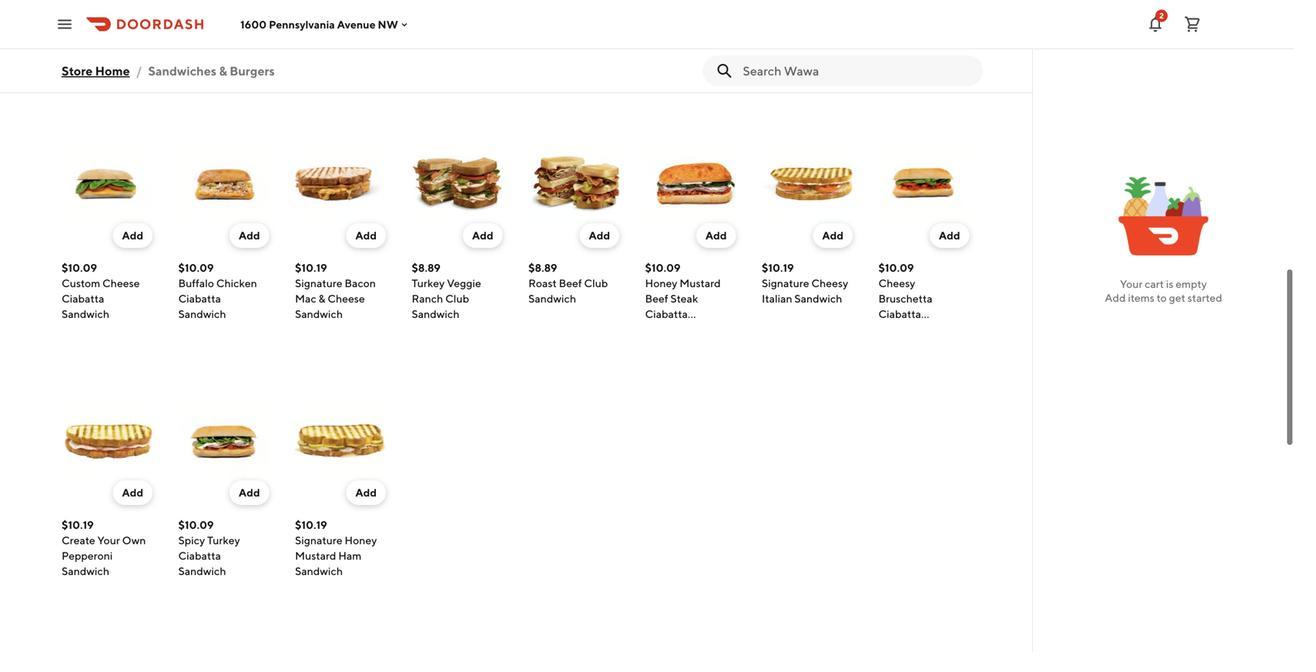 Task type: locate. For each thing, give the bounding box(es) containing it.
buffalo inside "$10.09 buffalo chicken ciabatta sandwich"
[[178, 275, 214, 287]]

create inside create your own honey smoked turkey sandwich
[[528, 17, 562, 30]]

sandwich
[[62, 48, 109, 61], [451, 48, 499, 61], [564, 48, 611, 61], [645, 48, 693, 61], [762, 48, 810, 61], [528, 290, 576, 303], [794, 290, 842, 303], [62, 305, 109, 318], [178, 305, 226, 318], [295, 305, 343, 318], [412, 305, 459, 318], [645, 321, 693, 334], [879, 321, 926, 334], [62, 563, 109, 575], [178, 563, 226, 575], [295, 563, 343, 575]]

buffalo for mac
[[461, 17, 497, 30]]

get
[[1169, 292, 1185, 304]]

roast beef club sandwich image
[[528, 136, 619, 227]]

$8.89 for $8.89 roast beef club sandwich
[[528, 259, 557, 272]]

1 horizontal spatial honey
[[528, 33, 561, 45]]

1 vertical spatial steak
[[670, 290, 698, 303]]

ciabatta inside $10.09 cheesy bruschetta ciabatta sandwich
[[879, 305, 921, 318]]

your inside $10.19 create your own chicken steak sandwich
[[97, 17, 120, 30]]

ciabatta inside $10.09 spicy turkey ciabatta sandwich
[[178, 547, 221, 560]]

own up smoked
[[589, 17, 613, 30]]

$10.19 for $10.19 signature cheesy italian sandwich
[[762, 259, 794, 272]]

2
[[1159, 11, 1164, 20]]

nw
[[378, 18, 398, 31]]

spicy inside $10.09 spicy turkey ciabatta sandwich
[[178, 532, 205, 545]]

1 vertical spatial cheese
[[102, 275, 140, 287]]

beef
[[559, 275, 582, 287], [645, 290, 668, 303]]

create
[[62, 17, 95, 30], [178, 17, 212, 30], [528, 17, 562, 30], [62, 532, 95, 545]]

mac inside $10.19 signature bacon mac & cheese sandwich
[[295, 290, 316, 303]]

& for signature buffalo chicken mac & cheese sandwich
[[478, 33, 485, 45]]

$10.09
[[62, 259, 97, 272], [178, 259, 214, 272], [645, 259, 681, 272], [879, 259, 914, 272], [178, 516, 214, 529]]

$8.89 up ranch
[[412, 259, 440, 272]]

0 horizontal spatial mustard
[[295, 547, 336, 560]]

signature spicy garlic italian sandwich
[[762, 17, 838, 61]]

sandwiches
[[62, 56, 191, 85], [148, 64, 216, 78]]

1 vertical spatial mustard
[[295, 547, 336, 560]]

0 vertical spatial pepperoni
[[645, 33, 696, 45]]

&
[[478, 33, 485, 45], [196, 56, 211, 85], [219, 64, 227, 78], [316, 64, 323, 76], [318, 290, 325, 303]]

0 vertical spatial club
[[584, 275, 608, 287]]

1 horizontal spatial steak
[[670, 290, 698, 303]]

add for $10.19 signature cheesy italian sandwich
[[822, 227, 843, 240]]

$8.89 inside "$8.89 roast beef club sandwich"
[[528, 259, 557, 272]]

add
[[122, 227, 143, 240], [239, 227, 260, 240], [355, 227, 377, 240], [472, 227, 493, 240], [589, 227, 610, 240], [706, 227, 727, 240], [822, 227, 843, 240], [939, 227, 960, 240], [1105, 292, 1126, 304], [122, 484, 143, 497], [239, 484, 260, 497], [355, 484, 377, 497]]

beef inside $10.09 honey mustard beef steak ciabatta sandwich
[[645, 290, 668, 303]]

2 horizontal spatial cheese
[[412, 48, 449, 61]]

$10.09 spicy turkey ciabatta sandwich
[[178, 516, 240, 575]]

$8.89
[[412, 259, 440, 272], [528, 259, 557, 272]]

$10.09 cheesy bruschetta ciabatta sandwich
[[879, 259, 933, 334]]

2 vertical spatial cheese
[[328, 290, 365, 303]]

& inside $10.19 signature bacon mac & cheese sandwich
[[318, 290, 325, 303]]

home
[[95, 64, 130, 78]]

your
[[97, 17, 120, 30], [214, 17, 237, 30], [564, 17, 587, 30], [1120, 278, 1143, 290], [97, 532, 120, 545]]

1 cheesy from the left
[[811, 275, 848, 287]]

cheese inside $10.19 signature bacon mac & cheese sandwich
[[328, 290, 365, 303]]

$10.19 signature honey mustard ham sandwich
[[295, 516, 377, 575]]

1 horizontal spatial cheesy
[[879, 275, 915, 287]]

chicken inside signature buffalo chicken mac & cheese sandwich
[[412, 33, 453, 45]]

buffalo
[[461, 17, 497, 30], [178, 275, 214, 287]]

0 horizontal spatial beef
[[559, 275, 582, 287]]

ciabatta inside "$10.09 buffalo chicken ciabatta sandwich"
[[178, 290, 221, 303]]

chicken for $10.09 buffalo chicken ciabatta sandwich
[[216, 275, 257, 287]]

1 horizontal spatial panini
[[354, 64, 384, 76]]

1 horizontal spatial chicken
[[216, 275, 257, 287]]

1 horizontal spatial beef
[[645, 290, 668, 303]]

ciabatta for $10.09 spicy turkey ciabatta sandwich
[[178, 547, 221, 560]]

own inside create your own honey smoked turkey sandwich
[[589, 17, 613, 30]]

0 horizontal spatial cheesy
[[811, 275, 848, 287]]

your inside create your own ham panini
[[214, 17, 237, 30]]

$10.19 create your own pepperoni sandwich
[[62, 516, 146, 575]]

0 vertical spatial panini
[[204, 33, 234, 45]]

bacon
[[345, 275, 376, 287]]

your inside $10.19 create your own pepperoni sandwich
[[97, 532, 120, 545]]

spicy inside signature southwest chipotle turkey hot & spicy panini
[[325, 64, 351, 76]]

buffalo inside signature buffalo chicken mac & cheese sandwich
[[461, 17, 497, 30]]

0 vertical spatial honey
[[528, 33, 561, 45]]

1 horizontal spatial mustard
[[680, 275, 721, 287]]

0 horizontal spatial honey
[[345, 532, 377, 545]]

0 vertical spatial beef
[[559, 275, 582, 287]]

create inside $10.19 create your own pepperoni sandwich
[[62, 532, 95, 545]]

0 horizontal spatial mac
[[295, 290, 316, 303]]

create your own ham panini
[[178, 17, 263, 45]]

club inside "$8.89 roast beef club sandwich"
[[584, 275, 608, 287]]

1 vertical spatial beef
[[645, 290, 668, 303]]

sandwich inside $10.09 custom cheese ciabatta sandwich
[[62, 305, 109, 318]]

honey
[[528, 33, 561, 45], [645, 275, 677, 287], [345, 532, 377, 545]]

$8.89 for $8.89 turkey veggie ranch club sandwich
[[412, 259, 440, 272]]

$8.89 roast beef club sandwich
[[528, 259, 608, 303]]

chipotle
[[295, 48, 338, 61]]

pennsylvania
[[269, 18, 335, 31]]

$10.09 for cheesy
[[879, 259, 914, 272]]

ham inside $10.19 signature honey mustard ham sandwich
[[338, 547, 362, 560]]

mustard
[[680, 275, 721, 287], [295, 547, 336, 560]]

ranch
[[412, 290, 443, 303]]

burgers
[[215, 56, 301, 85], [230, 64, 275, 78]]

club right roast
[[584, 275, 608, 287]]

mac
[[455, 33, 476, 45], [295, 290, 316, 303]]

your inside your cart is empty add items to get started
[[1120, 278, 1143, 290]]

& inside signature buffalo chicken mac & cheese sandwich
[[478, 33, 485, 45]]

0 horizontal spatial spicy
[[178, 532, 205, 545]]

1 vertical spatial ham
[[338, 547, 362, 560]]

add for $8.89 turkey veggie ranch club sandwich
[[472, 227, 493, 240]]

sandwich inside "$10.09 buffalo chicken ciabatta sandwich"
[[178, 305, 226, 318]]

sandwich inside $10.09 cheesy bruschetta ciabatta sandwich
[[879, 321, 926, 334]]

$8.89 up roast
[[528, 259, 557, 272]]

$10.19 inside $10.19 create your own chicken steak sandwich
[[62, 2, 94, 15]]

own up / at the top of page
[[122, 17, 146, 30]]

italian inside signature spicy garlic italian sandwich
[[793, 33, 824, 45]]

turkey inside create your own honey smoked turkey sandwich
[[528, 48, 561, 61]]

$10.09 inside $10.09 spicy turkey ciabatta sandwich
[[178, 516, 214, 529]]

0 horizontal spatial italian
[[762, 290, 792, 303]]

1 vertical spatial honey
[[645, 275, 677, 287]]

Search Wawa search field
[[743, 62, 971, 79]]

$10.19 inside $10.19 signature honey mustard ham sandwich
[[295, 516, 327, 529]]

$10.19 for $10.19 create your own chicken steak sandwich
[[62, 2, 94, 15]]

0 horizontal spatial buffalo
[[178, 275, 214, 287]]

$10.09 custom cheese ciabatta sandwich
[[62, 259, 140, 318]]

signature inside $10.19 signature bacon mac & cheese sandwich
[[295, 275, 342, 287]]

1 horizontal spatial buffalo
[[461, 17, 497, 30]]

own inside create your own ham panini
[[239, 17, 263, 30]]

1 vertical spatial club
[[445, 290, 469, 303]]

1 vertical spatial spicy
[[325, 64, 351, 76]]

1 vertical spatial garlic
[[762, 33, 791, 45]]

steak
[[105, 33, 132, 45], [670, 290, 698, 303]]

0 vertical spatial buffalo
[[461, 17, 497, 30]]

2 vertical spatial spicy
[[178, 532, 205, 545]]

2 vertical spatial honey
[[345, 532, 377, 545]]

1 horizontal spatial club
[[584, 275, 608, 287]]

ciabatta
[[62, 290, 104, 303], [178, 290, 221, 303], [645, 305, 688, 318], [879, 305, 921, 318], [178, 547, 221, 560]]

add for $10.19 signature bacon mac & cheese sandwich
[[355, 227, 377, 240]]

add button
[[113, 221, 153, 246], [113, 221, 153, 246], [229, 221, 269, 246], [229, 221, 269, 246], [346, 221, 386, 246], [346, 221, 386, 246], [463, 221, 503, 246], [463, 221, 503, 246], [580, 221, 619, 246], [580, 221, 619, 246], [696, 221, 736, 246], [696, 221, 736, 246], [813, 221, 853, 246], [813, 221, 853, 246], [930, 221, 969, 246], [930, 221, 969, 246], [113, 478, 153, 503], [113, 478, 153, 503], [229, 478, 269, 503], [229, 478, 269, 503], [346, 478, 386, 503], [346, 478, 386, 503]]

italian
[[793, 33, 824, 45], [762, 290, 792, 303]]

$10.09 honey mustard beef steak ciabatta sandwich
[[645, 259, 721, 334]]

1 horizontal spatial ham
[[338, 547, 362, 560]]

$10.19 inside $10.19 create your own pepperoni sandwich
[[62, 516, 94, 529]]

club
[[584, 275, 608, 287], [445, 290, 469, 303]]

2 $8.89 from the left
[[528, 259, 557, 272]]

pepperoni
[[645, 33, 696, 45], [62, 547, 113, 560]]

2 horizontal spatial honey
[[645, 275, 677, 287]]

1 horizontal spatial garlic
[[762, 33, 791, 45]]

1 horizontal spatial italian
[[793, 33, 824, 45]]

0 vertical spatial garlic
[[695, 17, 724, 30]]

$10.19 signature cheesy italian sandwich
[[762, 259, 848, 303]]

0 horizontal spatial garlic
[[695, 17, 724, 30]]

own inside $10.19 create your own pepperoni sandwich
[[122, 532, 146, 545]]

own
[[122, 17, 146, 30], [239, 17, 263, 30], [589, 17, 613, 30], [122, 532, 146, 545]]

sandwich inside $10.09 honey mustard beef steak ciabatta sandwich
[[645, 321, 693, 334]]

0 vertical spatial mac
[[455, 33, 476, 45]]

$10.09 for buffalo
[[178, 259, 214, 272]]

signature cheesy italian sandwich image
[[762, 136, 853, 227]]

2 cheesy from the left
[[879, 275, 915, 287]]

chicken inside "$10.09 buffalo chicken ciabatta sandwich"
[[216, 275, 257, 287]]

honey mustard beef steak ciabatta sandwich image
[[645, 136, 736, 227]]

ham
[[178, 33, 202, 45], [338, 547, 362, 560]]

signature bacon mac & cheese sandwich image
[[295, 136, 386, 227]]

0 vertical spatial cheese
[[412, 48, 449, 61]]

sandwich inside create your own honey smoked turkey sandwich
[[564, 48, 611, 61]]

$10.19 inside $10.19 signature bacon mac & cheese sandwich
[[295, 259, 327, 272]]

0 vertical spatial ham
[[178, 33, 202, 45]]

1600
[[240, 18, 267, 31]]

1 horizontal spatial spicy
[[325, 64, 351, 76]]

$10.09 inside $10.09 honey mustard beef steak ciabatta sandwich
[[645, 259, 681, 272]]

sandwich inside the signature garlic pepperoni sandwich
[[645, 48, 693, 61]]

1 $8.89 from the left
[[412, 259, 440, 272]]

items
[[1128, 292, 1155, 304]]

0 horizontal spatial cheese
[[102, 275, 140, 287]]

panini down avenue
[[354, 64, 384, 76]]

0 horizontal spatial $8.89
[[412, 259, 440, 272]]

$10.19
[[62, 2, 94, 15], [295, 259, 327, 272], [762, 259, 794, 272], [62, 516, 94, 529], [295, 516, 327, 529]]

0 horizontal spatial steak
[[105, 33, 132, 45]]

spicy
[[811, 17, 838, 30], [325, 64, 351, 76], [178, 532, 205, 545]]

turkey
[[340, 48, 373, 61], [528, 48, 561, 61], [412, 275, 445, 287], [207, 532, 240, 545]]

panini
[[204, 33, 234, 45], [354, 64, 384, 76]]

1 horizontal spatial cheese
[[328, 290, 365, 303]]

italian inside $10.19 signature cheesy italian sandwich
[[762, 290, 792, 303]]

buffalo chicken ciabatta sandwich image
[[178, 136, 269, 227]]

1 vertical spatial italian
[[762, 290, 792, 303]]

club down veggie on the top of the page
[[445, 290, 469, 303]]

spicy inside signature spicy garlic italian sandwich
[[811, 17, 838, 30]]

$10.09 inside $10.09 custom cheese ciabatta sandwich
[[62, 259, 97, 272]]

/
[[136, 64, 142, 78]]

0 horizontal spatial club
[[445, 290, 469, 303]]

$10.09 inside $10.09 cheesy bruschetta ciabatta sandwich
[[879, 259, 914, 272]]

0 vertical spatial steak
[[105, 33, 132, 45]]

pepperoni inside the signature garlic pepperoni sandwich
[[645, 33, 696, 45]]

sandwich inside $10.19 signature cheesy italian sandwich
[[794, 290, 842, 303]]

1 vertical spatial pepperoni
[[62, 547, 113, 560]]

cheese
[[412, 48, 449, 61], [102, 275, 140, 287], [328, 290, 365, 303]]

own left $10.09 spicy turkey ciabatta sandwich
[[122, 532, 146, 545]]

0 horizontal spatial pepperoni
[[62, 547, 113, 560]]

1 horizontal spatial mac
[[455, 33, 476, 45]]

cheesy inside $10.19 signature cheesy italian sandwich
[[811, 275, 848, 287]]

mac inside signature buffalo chicken mac & cheese sandwich
[[455, 33, 476, 45]]

$8.89 inside $8.89 turkey veggie ranch club sandwich
[[412, 259, 440, 272]]

spicy for signature spicy garlic italian sandwich
[[811, 17, 838, 30]]

& inside signature southwest chipotle turkey hot & spicy panini
[[316, 64, 323, 76]]

southwest
[[295, 33, 347, 45]]

0 vertical spatial mustard
[[680, 275, 721, 287]]

1 horizontal spatial $8.89
[[528, 259, 557, 272]]

1 vertical spatial panini
[[354, 64, 384, 76]]

signature inside signature spicy garlic italian sandwich
[[762, 17, 809, 30]]

panini inside create your own ham panini
[[204, 33, 234, 45]]

cheese inside signature buffalo chicken mac & cheese sandwich
[[412, 48, 449, 61]]

chicken
[[62, 33, 102, 45], [412, 33, 453, 45], [216, 275, 257, 287]]

create inside $10.19 create your own chicken steak sandwich
[[62, 17, 95, 30]]

own left pennsylvania
[[239, 17, 263, 30]]

$10.09 buffalo chicken ciabatta sandwich
[[178, 259, 257, 318]]

ciabatta inside $10.09 custom cheese ciabatta sandwich
[[62, 290, 104, 303]]

club inside $8.89 turkey veggie ranch club sandwich
[[445, 290, 469, 303]]

add for $10.09 custom cheese ciabatta sandwich
[[122, 227, 143, 240]]

0 vertical spatial italian
[[793, 33, 824, 45]]

1 vertical spatial mac
[[295, 290, 316, 303]]

cheesy
[[811, 275, 848, 287], [879, 275, 915, 287]]

$10.09 for spicy
[[178, 516, 214, 529]]

signature
[[295, 17, 342, 30], [412, 17, 459, 30], [645, 17, 693, 30], [762, 17, 809, 30], [295, 275, 342, 287], [762, 275, 809, 287], [295, 532, 342, 545]]

signature garlic pepperoni sandwich
[[645, 17, 724, 61]]

0 horizontal spatial chicken
[[62, 33, 102, 45]]

is
[[1166, 278, 1173, 290]]

$10.19 signature bacon mac & cheese sandwich
[[295, 259, 376, 318]]

2 horizontal spatial chicken
[[412, 33, 453, 45]]

1 horizontal spatial pepperoni
[[645, 33, 696, 45]]

0 horizontal spatial panini
[[204, 33, 234, 45]]

garlic
[[695, 17, 724, 30], [762, 33, 791, 45]]

$10.19 inside $10.19 signature cheesy italian sandwich
[[762, 259, 794, 272]]

$10.09 inside "$10.09 buffalo chicken ciabatta sandwich"
[[178, 259, 214, 272]]

sandwich inside "$8.89 roast beef club sandwich"
[[528, 290, 576, 303]]

1 vertical spatial buffalo
[[178, 275, 214, 287]]

0 horizontal spatial ham
[[178, 33, 202, 45]]

sandwich inside $10.19 create your own pepperoni sandwich
[[62, 563, 109, 575]]

beef inside "$8.89 roast beef club sandwich"
[[559, 275, 582, 287]]

started
[[1188, 292, 1222, 304]]

sandwich inside signature buffalo chicken mac & cheese sandwich
[[451, 48, 499, 61]]

panini up sandwiches & burgers
[[204, 33, 234, 45]]

0 vertical spatial spicy
[[811, 17, 838, 30]]

2 horizontal spatial spicy
[[811, 17, 838, 30]]



Task type: vqa. For each thing, say whether or not it's contained in the screenshot.
ACCESSIBILITY
no



Task type: describe. For each thing, give the bounding box(es) containing it.
ciabatta inside $10.09 honey mustard beef steak ciabatta sandwich
[[645, 305, 688, 318]]

1600 pennsylvania avenue nw
[[240, 18, 398, 31]]

signature buffalo chicken mac & cheese sandwich
[[412, 17, 499, 61]]

add for $10.19 signature honey mustard ham sandwich
[[355, 484, 377, 497]]

ham inside create your own ham panini
[[178, 33, 202, 45]]

hot
[[295, 64, 314, 76]]

chicken inside $10.19 create your own chicken steak sandwich
[[62, 33, 102, 45]]

cart
[[1145, 278, 1164, 290]]

mustard inside $10.19 signature honey mustard ham sandwich
[[295, 547, 336, 560]]

& for store home / sandwiches & burgers
[[219, 64, 227, 78]]

cheese for $10.19 signature bacon mac & cheese sandwich
[[328, 290, 365, 303]]

your inside create your own honey smoked turkey sandwich
[[564, 17, 587, 30]]

mac for signature
[[295, 290, 316, 303]]

add for $10.09 honey mustard beef steak ciabatta sandwich
[[706, 227, 727, 240]]

create your own honey smoked turkey sandwich
[[528, 17, 613, 61]]

sandwich inside $8.89 turkey veggie ranch club sandwich
[[412, 305, 459, 318]]

notification bell image
[[1146, 15, 1165, 34]]

add for $10.09 cheesy bruschetta ciabatta sandwich
[[939, 227, 960, 240]]

turkey inside signature southwest chipotle turkey hot & spicy panini
[[340, 48, 373, 61]]

add for $8.89 roast beef club sandwich
[[589, 227, 610, 240]]

signature honey mustard ham sandwich image
[[295, 394, 386, 485]]

spicy turkey ciabatta sandwich image
[[178, 394, 269, 485]]

custom cheese ciabatta sandwich image
[[62, 136, 153, 227]]

1600 pennsylvania avenue nw button
[[240, 18, 410, 31]]

store
[[62, 64, 93, 78]]

pepperoni inside $10.19 create your own pepperoni sandwich
[[62, 547, 113, 560]]

signature inside $10.19 signature honey mustard ham sandwich
[[295, 532, 342, 545]]

create your own pepperoni sandwich image
[[62, 394, 153, 485]]

0 items, open order cart image
[[1183, 15, 1202, 34]]

sandwich inside $10.19 create your own chicken steak sandwich
[[62, 48, 109, 61]]

sandwich inside $10.19 signature bacon mac & cheese sandwich
[[295, 305, 343, 318]]

ciabatta for $10.09 cheesy bruschetta ciabatta sandwich
[[879, 305, 921, 318]]

signature inside signature buffalo chicken mac & cheese sandwich
[[412, 17, 459, 30]]

chicken for signature buffalo chicken mac & cheese sandwich
[[412, 33, 453, 45]]

italian for spicy
[[793, 33, 824, 45]]

cheese for signature buffalo chicken mac & cheese sandwich
[[412, 48, 449, 61]]

honey inside create your own honey smoked turkey sandwich
[[528, 33, 561, 45]]

cheesy bruschetta ciabatta sandwich image
[[879, 136, 969, 227]]

buffalo for ciabatta
[[178, 275, 214, 287]]

& for $10.19 signature bacon mac & cheese sandwich
[[318, 290, 325, 303]]

$10.09 for honey
[[645, 259, 681, 272]]

store home / sandwiches & burgers
[[62, 64, 275, 78]]

turkey inside $10.09 spicy turkey ciabatta sandwich
[[207, 532, 240, 545]]

garlic inside signature spicy garlic italian sandwich
[[762, 33, 791, 45]]

$10.19 create your own chicken steak sandwich
[[62, 2, 146, 61]]

$8.89 turkey veggie ranch club sandwich
[[412, 259, 481, 318]]

signature inside signature southwest chipotle turkey hot & spicy panini
[[295, 17, 342, 30]]

$10.19 for $10.19 create your own pepperoni sandwich
[[62, 516, 94, 529]]

roast
[[528, 275, 557, 287]]

steak inside $10.09 honey mustard beef steak ciabatta sandwich
[[670, 290, 698, 303]]

sandwiches & burgers
[[62, 56, 301, 85]]

steak inside $10.19 create your own chicken steak sandwich
[[105, 33, 132, 45]]

veggie
[[447, 275, 481, 287]]

mustard inside $10.09 honey mustard beef steak ciabatta sandwich
[[680, 275, 721, 287]]

turkey veggie ranch club sandwich image
[[412, 136, 503, 227]]

honey inside $10.19 signature honey mustard ham sandwich
[[345, 532, 377, 545]]

$10.09 for custom
[[62, 259, 97, 272]]

empty
[[1176, 278, 1207, 290]]

to
[[1157, 292, 1167, 304]]

sandwich inside signature spicy garlic italian sandwich
[[762, 48, 810, 61]]

add for $10.19 create your own pepperoni sandwich
[[122, 484, 143, 497]]

custom
[[62, 275, 100, 287]]

own inside $10.19 create your own chicken steak sandwich
[[122, 17, 146, 30]]

signature inside $10.19 signature cheesy italian sandwich
[[762, 275, 809, 287]]

garlic inside the signature garlic pepperoni sandwich
[[695, 17, 724, 30]]

turkey inside $8.89 turkey veggie ranch club sandwich
[[412, 275, 445, 287]]

avenue
[[337, 18, 376, 31]]

italian for signature
[[762, 290, 792, 303]]

signature inside the signature garlic pepperoni sandwich
[[645, 17, 693, 30]]

open menu image
[[55, 15, 74, 34]]

mac for buffalo
[[455, 33, 476, 45]]

$10.19 for $10.19 signature honey mustard ham sandwich
[[295, 516, 327, 529]]

add for $10.09 buffalo chicken ciabatta sandwich
[[239, 227, 260, 240]]

add for $10.09 spicy turkey ciabatta sandwich
[[239, 484, 260, 497]]

cheesy inside $10.09 cheesy bruschetta ciabatta sandwich
[[879, 275, 915, 287]]

bruschetta
[[879, 290, 933, 303]]

spicy for $10.09 spicy turkey ciabatta sandwich
[[178, 532, 205, 545]]

ciabatta for $10.09 custom cheese ciabatta sandwich
[[62, 290, 104, 303]]

smoked
[[563, 33, 603, 45]]

honey inside $10.09 honey mustard beef steak ciabatta sandwich
[[645, 275, 677, 287]]

cheese inside $10.09 custom cheese ciabatta sandwich
[[102, 275, 140, 287]]

your cart is empty add items to get started
[[1105, 278, 1222, 304]]

$10.19 for $10.19 signature bacon mac & cheese sandwich
[[295, 259, 327, 272]]

sandwich inside $10.09 spicy turkey ciabatta sandwich
[[178, 563, 226, 575]]

create inside create your own ham panini
[[178, 17, 212, 30]]

sandwich inside $10.19 signature honey mustard ham sandwich
[[295, 563, 343, 575]]

store home link
[[62, 55, 130, 86]]

panini inside signature southwest chipotle turkey hot & spicy panini
[[354, 64, 384, 76]]

ciabatta for $10.09 buffalo chicken ciabatta sandwich
[[178, 290, 221, 303]]

add inside your cart is empty add items to get started
[[1105, 292, 1126, 304]]

signature southwest chipotle turkey hot & spicy panini
[[295, 17, 384, 76]]



